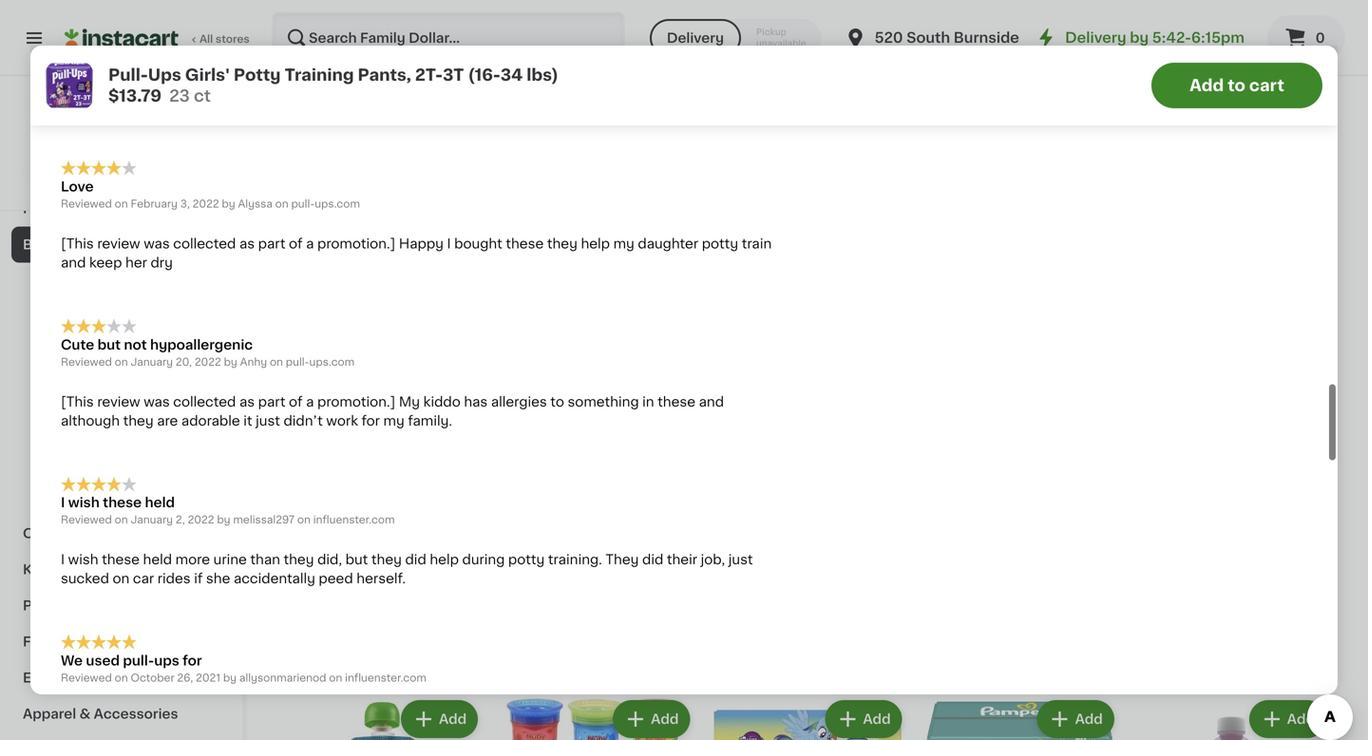 Task type: describe. For each thing, give the bounding box(es) containing it.
diapers & wipes link
[[11, 299, 231, 335]]

than
[[250, 553, 280, 567]]

are
[[157, 414, 178, 427]]

guarantee
[[146, 183, 201, 193]]

help inside the [this review was collected as part of a promotion.] happy i bought these they help my daughter potty train and keep her dry
[[581, 237, 610, 250]]

100% satisfaction guarantee button
[[30, 177, 213, 196]]

by inside we used pull-ups for reviewed on october 26, 2021 by allysonmarienod on influenster.com
[[223, 673, 237, 683]]

gift
[[78, 599, 104, 613]]

in
[[643, 395, 654, 408]]

baby link
[[11, 227, 231, 263]]

kitchen
[[23, 563, 76, 576]]

baby toys
[[34, 419, 104, 432]]

office
[[23, 527, 66, 540]]

floral link
[[11, 624, 231, 660]]

all
[[573, 79, 588, 92]]

[this review was collected as part of a promotion.] my kiddo has allergies to something in these and although they are adorable it just didn't work for my family.
[[61, 395, 724, 427]]

my inside the [this review was collected as part of a promotion.] happy i bought these they help my daughter potty train and keep her dry
[[614, 237, 635, 250]]

training.
[[548, 553, 602, 567]]

view pricing policy 100% satisfaction guarantee
[[49, 164, 201, 193]]

keep
[[89, 256, 122, 269]]

wipes
[[104, 310, 145, 324]]

26,
[[177, 673, 193, 683]]

something
[[568, 395, 639, 408]]

office & craft link
[[11, 516, 231, 552]]

food
[[72, 383, 106, 396]]

1 horizontal spatial add to cart button
[[1152, 63, 1323, 108]]

the
[[592, 79, 614, 92]]

all stores link
[[65, 11, 251, 65]]

reviewed inside we used pull-ups for reviewed on october 26, 2021 by allysonmarienod on influenster.com
[[61, 673, 112, 683]]

[this for [this review was collected as part of a promotion.] the 5t-6t size is allowing all the girls at schools to simply let go & relax so they can finish their work. they're versatile w/ so many features.
[[61, 79, 94, 92]]

love
[[61, 180, 94, 193]]

520
[[875, 31, 903, 45]]

work
[[326, 414, 358, 427]]

on up craft
[[115, 515, 128, 525]]

to inside the [this review was collected as part of a promotion.] my kiddo has allergies to something in these and although they are adorable it just didn't work for my family.
[[551, 395, 564, 408]]

1 so from the left
[[199, 98, 215, 111]]

diapers & wipes
[[34, 310, 145, 324]]

cute but not hypoallergenic reviewed on january 20, 2022 by anhy on pull-ups.com
[[61, 338, 355, 367]]

1 vertical spatial add to cart
[[1190, 77, 1285, 94]]

ups
[[148, 67, 181, 83]]

finish
[[280, 98, 317, 111]]

they up accidentally
[[284, 553, 314, 567]]

on down not
[[115, 357, 128, 367]]

family dollar logo image
[[103, 99, 139, 135]]

the
[[399, 79, 424, 92]]

part inside [this review was collected as part of a promotion.] the 5t-6t size is allowing all the girls at schools to simply let go & relax so they can finish their work. they're versatile w/ so many features.
[[258, 79, 286, 92]]

herself.
[[357, 572, 406, 586]]

collected for it
[[173, 395, 236, 408]]

$ 8 99
[[713, 230, 750, 250]]

bottles
[[34, 346, 82, 360]]

held for more
[[143, 553, 172, 567]]

they up herself.
[[372, 553, 402, 567]]

& for wipes
[[90, 310, 100, 324]]

february inside love reviewed on february 3, 2022 by alyssa on pull-ups.com
[[131, 199, 178, 209]]

work.
[[354, 98, 390, 111]]

[this for [this review was collected as part of a promotion.] happy i bought these they help my daughter potty train and keep her dry
[[61, 237, 94, 250]]

urine
[[213, 553, 247, 567]]

request button for 8
[[816, 29, 901, 63]]

buy it again link
[[11, 48, 231, 86]]

by inside love reviewed on february 3, 2022 by alyssa on pull-ups.com
[[222, 199, 235, 209]]

it inside the [this review was collected as part of a promotion.] my kiddo has allergies to something in these and although they are adorable it just didn't work for my family.
[[244, 414, 252, 427]]

0 horizontal spatial cart
[[435, 39, 463, 52]]

held for reviewed
[[145, 496, 175, 510]]

& for accessories
[[79, 708, 91, 721]]

influenster.com inside i wish these held reviewed on january 2, 2022 by melissal297 on influenster.com
[[313, 515, 395, 525]]

100%
[[49, 183, 77, 193]]

again
[[96, 60, 134, 74]]

more
[[34, 491, 69, 504]]

by inside i wish these held reviewed on january 2, 2022 by melissal297 on influenster.com
[[217, 515, 231, 525]]

request for 8
[[830, 39, 887, 52]]

baby inside more baby supplies "link"
[[72, 491, 107, 504]]

girls'
[[185, 67, 230, 83]]

versatile
[[446, 98, 503, 111]]

0 horizontal spatial add to cart
[[387, 39, 463, 52]]

as for dry
[[239, 237, 255, 250]]

& for formula
[[86, 346, 96, 360]]

on right 'anhy'
[[270, 357, 283, 367]]

holiday essentials link
[[11, 154, 231, 191]]

her
[[125, 256, 147, 269]]

baby for baby toys
[[34, 419, 69, 432]]

cute
[[61, 338, 94, 351]]

(16-
[[468, 67, 501, 83]]

lists
[[53, 98, 86, 112]]

& right food
[[110, 383, 120, 396]]

instacart logo image
[[65, 27, 179, 49]]

by right 2023
[[227, 40, 240, 51]]

drinks
[[124, 383, 166, 396]]

product group containing 13
[[285, 23, 482, 323]]

and inside the [this review was collected as part of a promotion.] my kiddo has allergies to something in these and although they are adorable it just didn't work for my family.
[[699, 395, 724, 408]]

reviewed on february 27, 2023 by oscar stern on pull-ups.com
[[61, 40, 393, 51]]

lists link
[[11, 86, 231, 124]]

these inside the [this review was collected as part of a promotion.] my kiddo has allergies to something in these and although they are adorable it just didn't work for my family.
[[658, 395, 696, 408]]

burnside
[[954, 31, 1020, 45]]

5t-
[[427, 79, 450, 92]]

2 vertical spatial supplies
[[107, 599, 167, 613]]

floral
[[23, 635, 61, 649]]

for inside the [this review was collected as part of a promotion.] my kiddo has allergies to something in these and although they are adorable it just didn't work for my family.
[[362, 414, 380, 427]]

my inside the [this review was collected as part of a promotion.] my kiddo has allergies to something in these and although they are adorable it just didn't work for my family.
[[384, 414, 405, 427]]

my
[[399, 395, 420, 408]]

on up again
[[115, 40, 128, 51]]

$ for 8
[[713, 231, 720, 241]]

0 horizontal spatial add to cart button
[[347, 29, 476, 63]]

office & craft
[[23, 527, 119, 540]]

adorable
[[181, 414, 240, 427]]

potty inside the [this review was collected as part of a promotion.] happy i bought these they help my daughter potty train and keep her dry
[[702, 237, 739, 250]]

size 3
[[711, 566, 743, 576]]

request for 6
[[617, 39, 675, 52]]

service type group
[[650, 19, 822, 57]]

baby toys link
[[11, 407, 231, 443]]

policy
[[133, 164, 166, 174]]

1
[[524, 566, 529, 576]]

not
[[124, 338, 147, 351]]

review for her
[[97, 237, 140, 250]]

2 did from the left
[[642, 553, 664, 567]]

job,
[[701, 553, 725, 567]]

apparel & accessories
[[23, 708, 178, 721]]

[this review was collected as part of a promotion.] the 5t-6t size is allowing all the girls at schools to simply let go & relax so they can finish their work. they're versatile w/ so many features.
[[61, 79, 737, 111]]

influenster.com inside we used pull-ups for reviewed on october 26, 2021 by allysonmarienod on influenster.com
[[345, 673, 427, 683]]

they
[[606, 553, 639, 567]]

on right melissal297
[[297, 515, 311, 525]]

bottles & formula link
[[11, 335, 231, 371]]

but inside i wish these held more urine than they did, but they did help during potty training. they did their job, just sucked on car rides if she accidentally peed herself.
[[346, 553, 368, 567]]

and inside the [this review was collected as part of a promotion.] happy i bought these they help my daughter potty train and keep her dry
[[61, 256, 86, 269]]

pull-
[[108, 67, 148, 83]]

13
[[296, 230, 318, 250]]

accidentally
[[234, 572, 315, 586]]

0 vertical spatial it
[[83, 60, 93, 74]]

i inside the [this review was collected as part of a promotion.] happy i bought these they help my daughter potty train and keep her dry
[[447, 237, 451, 250]]

their inside [this review was collected as part of a promotion.] the 5t-6t size is allowing all the girls at schools to simply let go & relax so they can finish their work. they're versatile w/ so many features.
[[320, 98, 351, 111]]

reviewed inside i wish these held reviewed on january 2, 2022 by melissal297 on influenster.com
[[61, 515, 112, 525]]

view pricing policy link
[[65, 162, 178, 177]]

collected for dry
[[173, 237, 236, 250]]

collected for let
[[173, 79, 236, 92]]

was for adorable
[[144, 395, 170, 408]]

to inside [this review was collected as part of a promotion.] the 5t-6t size is allowing all the girls at schools to simply let go & relax so they can finish their work. they're versatile w/ so many features.
[[723, 79, 737, 92]]

0 button
[[1268, 15, 1346, 61]]

promotion.] for the
[[317, 79, 396, 92]]

was for simply
[[144, 79, 170, 92]]

reviewed inside love reviewed on february 3, 2022 by alyssa on pull-ups.com
[[61, 199, 112, 209]]

size inside [this review was collected as part of a promotion.] the 5t-6t size is allowing all the girls at schools to simply let go & relax so they can finish their work. they're versatile w/ so many features.
[[470, 79, 498, 92]]

baby food & drinks
[[34, 383, 166, 396]]

party & gift supplies
[[23, 599, 167, 613]]

simply
[[61, 98, 105, 111]]



Task type: locate. For each thing, give the bounding box(es) containing it.
a inside [this review was collected as part of a promotion.] the 5t-6t size is allowing all the girls at schools to simply let go & relax so they can finish their work. they're versatile w/ so many features.
[[306, 79, 314, 92]]

2022 right 2,
[[188, 515, 214, 525]]

1 horizontal spatial just
[[729, 553, 753, 567]]

0 horizontal spatial just
[[256, 414, 280, 427]]

size up versatile
[[470, 79, 498, 92]]

0 vertical spatial was
[[144, 79, 170, 92]]

was inside [this review was collected as part of a promotion.] the 5t-6t size is allowing all the girls at schools to simply let go & relax so they can finish their work. they're versatile w/ so many features.
[[144, 79, 170, 92]]

on left car on the bottom left
[[113, 572, 130, 586]]

was inside the [this review was collected as part of a promotion.] happy i bought these they help my daughter potty train and keep her dry
[[144, 237, 170, 250]]

pull- inside we used pull-ups for reviewed on october 26, 2021 by allysonmarienod on influenster.com
[[123, 654, 154, 668]]

1 vertical spatial a
[[306, 237, 314, 250]]

ups.com inside the cute but not hypoallergenic reviewed on january 20, 2022 by anhy on pull-ups.com
[[309, 357, 355, 367]]

2 vertical spatial collected
[[173, 395, 236, 408]]

their
[[320, 98, 351, 111], [667, 553, 698, 567]]

1 as from the top
[[239, 79, 255, 92]]

3 collected from the top
[[173, 395, 236, 408]]

wish inside i wish these held more urine than they did, but they did help during potty training. they did their job, just sucked on car rides if she accidentally peed herself.
[[68, 553, 98, 567]]

$ left 99
[[713, 231, 720, 241]]

alyssa
[[238, 199, 273, 209]]

of inside the [this review was collected as part of a promotion.] happy i bought these they help my daughter potty train and keep her dry
[[289, 237, 303, 250]]

so
[[199, 98, 215, 111], [526, 98, 542, 111]]

these right bought
[[506, 237, 544, 250]]

wish inside i wish these held reviewed on january 2, 2022 by melissal297 on influenster.com
[[68, 496, 100, 510]]

1 collected from the top
[[173, 79, 236, 92]]

apparel
[[23, 708, 76, 721]]

so right relax
[[199, 98, 215, 111]]

& inside "link"
[[86, 346, 96, 360]]

wish for i wish these held more urine than they did, but they did help during potty training. they did their job, just sucked on car rides if she accidentally peed herself.
[[68, 553, 98, 567]]

stores
[[216, 34, 250, 44]]

2 [this from the top
[[61, 237, 94, 250]]

of for my
[[289, 395, 303, 408]]

0 horizontal spatial potty
[[508, 553, 545, 567]]

2,
[[176, 515, 185, 525]]

accessories
[[94, 708, 178, 721]]

collected up adorable
[[173, 395, 236, 408]]

1 vertical spatial review
[[97, 237, 140, 250]]

girls
[[617, 79, 648, 92]]

by left alyssa
[[222, 199, 235, 209]]

3 was from the top
[[144, 395, 170, 408]]

of up finish
[[289, 79, 303, 92]]

& left craft
[[69, 527, 80, 540]]

0 vertical spatial a
[[306, 79, 314, 92]]

buy
[[53, 60, 80, 74]]

on inside i wish these held more urine than they did, but they did help during potty training. they did their job, just sucked on car rides if she accidentally peed herself.
[[113, 572, 130, 586]]

a inside the [this review was collected as part of a promotion.] happy i bought these they help my daughter potty train and keep her dry
[[306, 237, 314, 250]]

8
[[720, 230, 734, 250]]

2 vertical spatial a
[[306, 395, 314, 408]]

of inside [this review was collected as part of a promotion.] the 5t-6t size is allowing all the girls at schools to simply let go & relax so they can finish their work. they're versatile w/ so many features.
[[289, 79, 303, 92]]

used
[[86, 654, 120, 668]]

99
[[736, 231, 750, 241]]

reviewed down cute
[[61, 357, 112, 367]]

help
[[581, 237, 610, 250], [430, 553, 459, 567]]

2 $ from the left
[[713, 231, 720, 241]]

part inside the [this review was collected as part of a promotion.] happy i bought these they help my daughter potty train and keep her dry
[[258, 237, 286, 250]]

as for let
[[239, 79, 255, 92]]

1 horizontal spatial delivery
[[1066, 31, 1127, 45]]

1 horizontal spatial their
[[667, 553, 698, 567]]

$ 6 89
[[501, 230, 538, 250]]

reviewed down love
[[61, 199, 112, 209]]

just left didn't
[[256, 414, 280, 427]]

these inside i wish these held more urine than they did, but they did help during potty training. they did their job, just sucked on car rides if she accidentally peed herself.
[[102, 553, 140, 567]]

2 vertical spatial review
[[97, 395, 140, 408]]

2 february from the top
[[131, 199, 178, 209]]

collected inside the [this review was collected as part of a promotion.] happy i bought these they help my daughter potty train and keep her dry
[[173, 237, 236, 250]]

baby for baby
[[23, 238, 58, 251]]

[this inside [this review was collected as part of a promotion.] the 5t-6t size is allowing all the girls at schools to simply let go & relax so they can finish their work. they're versatile w/ so many features.
[[61, 79, 94, 92]]

has
[[464, 395, 488, 408]]

formula
[[100, 346, 154, 360]]

add to cart button up 2t-
[[347, 29, 476, 63]]

they inside the [this review was collected as part of a promotion.] happy i bought these they help my daughter potty train and keep her dry
[[547, 237, 578, 250]]

i right 'happy'
[[447, 237, 451, 250]]

0 horizontal spatial their
[[320, 98, 351, 111]]

1 february from the top
[[131, 40, 178, 51]]

reviewed up buy it again
[[61, 40, 112, 51]]

by right 2021
[[223, 673, 237, 683]]

2022 for i wish these held
[[188, 515, 214, 525]]

as up the can
[[239, 79, 255, 92]]

2 vertical spatial of
[[289, 395, 303, 408]]

allergies
[[491, 395, 547, 408]]

held inside i wish these held reviewed on january 2, 2022 by melissal297 on influenster.com
[[145, 496, 175, 510]]

1 vertical spatial their
[[667, 553, 698, 567]]

1 vertical spatial january
[[131, 515, 173, 525]]

size left 1
[[499, 566, 522, 576]]

baby right more
[[72, 491, 107, 504]]

1 review from the top
[[97, 79, 140, 92]]

lbs)
[[527, 67, 559, 83]]

but inside the cute but not hypoallergenic reviewed on january 20, 2022 by anhy on pull-ups.com
[[97, 338, 121, 351]]

kiddo
[[424, 395, 461, 408]]

january left 2,
[[131, 515, 173, 525]]

pull- inside love reviewed on february 3, 2022 by alyssa on pull-ups.com
[[291, 199, 315, 209]]

1 promotion.] from the top
[[317, 79, 396, 92]]

of inside the [this review was collected as part of a promotion.] my kiddo has allergies to something in these and although they are adorable it just didn't work for my family.
[[289, 395, 303, 408]]

27,
[[180, 40, 194, 51]]

0 vertical spatial but
[[97, 338, 121, 351]]

2 of from the top
[[289, 237, 303, 250]]

part for february
[[258, 237, 286, 250]]

on down 100% satisfaction guarantee button
[[115, 199, 128, 209]]

avenue
[[1023, 31, 1078, 45]]

february down guarantee in the top of the page
[[131, 199, 178, 209]]

although
[[61, 414, 120, 427]]

0 vertical spatial cart
[[435, 39, 463, 52]]

help right 89
[[581, 237, 610, 250]]

1 horizontal spatial request button
[[816, 29, 901, 63]]

$ inside $ 8 99
[[713, 231, 720, 241]]

1 january from the top
[[131, 357, 173, 367]]

baby inside baby toys link
[[34, 419, 69, 432]]

& right apparel
[[79, 708, 91, 721]]

0 vertical spatial wish
[[68, 496, 100, 510]]

0 vertical spatial ups.com
[[347, 40, 393, 51]]

1 of from the top
[[289, 79, 303, 92]]

1 horizontal spatial help
[[581, 237, 610, 250]]

0 vertical spatial supplies
[[110, 491, 168, 504]]

it right adorable
[[244, 414, 252, 427]]

on down "used"
[[115, 673, 128, 683]]

supplies down craft
[[79, 563, 139, 576]]

of up didn't
[[289, 395, 303, 408]]

to right schools
[[723, 79, 737, 92]]

cart
[[435, 39, 463, 52], [1250, 77, 1285, 94]]

ups.com for love
[[315, 199, 360, 209]]

2022 inside the cute but not hypoallergenic reviewed on january 20, 2022 by anhy on pull-ups.com
[[195, 357, 221, 367]]

they left the can
[[219, 98, 249, 111]]

part for hypoallergenic
[[258, 395, 286, 408]]

1 vertical spatial part
[[258, 237, 286, 250]]

2 as from the top
[[239, 237, 255, 250]]

2 59
[[296, 587, 325, 607]]

2 request button from the left
[[816, 29, 901, 63]]

2 so from the left
[[526, 98, 542, 111]]

review inside the [this review was collected as part of a promotion.] my kiddo has allergies to something in these and although they are adorable it just didn't work for my family.
[[97, 395, 140, 408]]

product group containing 2
[[285, 380, 482, 662]]

delivery by 5:42-6:15pm link
[[1035, 27, 1245, 49]]

0 vertical spatial held
[[145, 496, 175, 510]]

size left 3 on the bottom right
[[711, 566, 734, 576]]

0 vertical spatial their
[[320, 98, 351, 111]]

5 reviewed from the top
[[61, 673, 112, 683]]

request up at in the top left of the page
[[617, 39, 675, 52]]

0 vertical spatial influenster.com
[[313, 515, 395, 525]]

just inside i wish these held more urine than they did, but they did help during potty training. they did their job, just sucked on car rides if she accidentally peed herself.
[[729, 553, 753, 567]]

but left not
[[97, 338, 121, 351]]

6
[[508, 230, 522, 250]]

1 request button from the left
[[604, 29, 689, 63]]

0 vertical spatial add to cart
[[387, 39, 463, 52]]

[this
[[61, 79, 94, 92], [61, 237, 94, 250], [61, 395, 94, 408]]

january for hypoallergenic
[[131, 357, 173, 367]]

0 vertical spatial review
[[97, 79, 140, 92]]

0 vertical spatial promotion.]
[[317, 79, 396, 92]]

1 horizontal spatial size
[[499, 566, 522, 576]]

size 1 button
[[497, 380, 694, 681]]

potty inside i wish these held more urine than they did, but they did help during potty training. they did their job, just sucked on car rides if she accidentally peed herself.
[[508, 553, 545, 567]]

promotion.] up work.
[[317, 79, 396, 92]]

of left 79
[[289, 237, 303, 250]]

2 part from the top
[[258, 237, 286, 250]]

$ left 89
[[501, 231, 508, 241]]

february
[[131, 40, 178, 51], [131, 199, 178, 209]]

ups.com up work
[[309, 357, 355, 367]]

as for it
[[239, 395, 255, 408]]

potty
[[702, 237, 739, 250], [508, 553, 545, 567]]

bottles & formula
[[34, 346, 154, 360]]

cart down '0' button at the top right of page
[[1250, 77, 1285, 94]]

1 vertical spatial for
[[183, 654, 202, 668]]

2022 inside love reviewed on february 3, 2022 by alyssa on pull-ups.com
[[193, 199, 219, 209]]

2 vertical spatial as
[[239, 395, 255, 408]]

& left gift
[[63, 599, 74, 613]]

1 a from the top
[[306, 79, 314, 92]]

2022 inside i wish these held reviewed on january 2, 2022 by melissal297 on influenster.com
[[188, 515, 214, 525]]

[this inside the [this review was collected as part of a promotion.] happy i bought these they help my daughter potty train and keep her dry
[[61, 237, 94, 250]]

2 request from the left
[[830, 39, 887, 52]]

review for adorable
[[97, 395, 140, 408]]

as inside the [this review was collected as part of a promotion.] happy i bought these they help my daughter potty train and keep her dry
[[239, 237, 255, 250]]

2 january from the top
[[131, 515, 173, 525]]

i for i wish these held reviewed on january 2, 2022 by melissal297 on influenster.com
[[61, 496, 65, 510]]

1 vertical spatial 2022
[[195, 357, 221, 367]]

1 vertical spatial help
[[430, 553, 459, 567]]

held inside i wish these held more urine than they did, but they did help during potty training. they did their job, just sucked on car rides if she accidentally peed herself.
[[143, 553, 172, 567]]

product group containing 8
[[709, 23, 906, 365]]

by inside the cute but not hypoallergenic reviewed on january 20, 2022 by anhy on pull-ups.com
[[224, 357, 237, 367]]

0 vertical spatial potty
[[702, 237, 739, 250]]

electronics link
[[11, 660, 231, 696]]

promotion.] for my
[[317, 395, 396, 408]]

of for the
[[289, 79, 303, 92]]

1 did from the left
[[405, 553, 427, 567]]

promotion.] inside [this review was collected as part of a promotion.] the 5t-6t size is allowing all the girls at schools to simply let go & relax so they can finish their work. they're versatile w/ so many features.
[[317, 79, 396, 92]]

3,
[[180, 199, 190, 209]]

a for happy
[[306, 237, 314, 250]]

delivery up schools
[[667, 31, 724, 45]]

these inside i wish these held reviewed on january 2, 2022 by melissal297 on influenster.com
[[103, 496, 142, 510]]

1 $ from the left
[[289, 231, 296, 241]]

promotion.] inside the [this review was collected as part of a promotion.] happy i bought these they help my daughter potty train and keep her dry
[[317, 237, 396, 250]]

1 vertical spatial ups.com
[[315, 199, 360, 209]]

1 vertical spatial of
[[289, 237, 303, 250]]

satisfaction
[[80, 183, 144, 193]]

3 review from the top
[[97, 395, 140, 408]]

1 part from the top
[[258, 79, 286, 92]]

as inside [this review was collected as part of a promotion.] the 5t-6t size is allowing all the girls at schools to simply let go & relax so they can finish their work. they're versatile w/ so many features.
[[239, 79, 255, 92]]

so right w/
[[526, 98, 542, 111]]

1 vertical spatial it
[[244, 414, 252, 427]]

did right the they
[[642, 553, 664, 567]]

[this for [this review was collected as part of a promotion.] my kiddo has allergies to something in these and although they are adorable it just didn't work for my family.
[[61, 395, 94, 408]]

happy
[[399, 237, 444, 250]]

1 horizontal spatial did
[[642, 553, 664, 567]]

size for size 1
[[499, 566, 522, 576]]

1 horizontal spatial it
[[244, 414, 252, 427]]

$ for 13
[[289, 231, 296, 241]]

0 horizontal spatial my
[[384, 414, 405, 427]]

my down my
[[384, 414, 405, 427]]

baby
[[23, 238, 58, 251], [34, 383, 69, 396], [34, 419, 69, 432], [72, 491, 107, 504]]

part left 13
[[258, 237, 286, 250]]

delivery for delivery
[[667, 31, 724, 45]]

these down office & craft link
[[102, 553, 140, 567]]

0 horizontal spatial but
[[97, 338, 121, 351]]

1 vertical spatial potty
[[508, 553, 545, 567]]

on right stern
[[308, 40, 321, 51]]

1 horizontal spatial for
[[362, 414, 380, 427]]

1 vertical spatial as
[[239, 237, 255, 250]]

size for size 3
[[711, 566, 734, 576]]

of for happy
[[289, 237, 303, 250]]

on right alyssa
[[275, 199, 289, 209]]

[this up keep
[[61, 237, 94, 250]]

2 collected from the top
[[173, 237, 236, 250]]

3 reviewed from the top
[[61, 357, 112, 367]]

was for her
[[144, 237, 170, 250]]

they inside the [this review was collected as part of a promotion.] my kiddo has allergies to something in these and although they are adorable it just didn't work for my family.
[[123, 414, 154, 427]]

2 a from the top
[[306, 237, 314, 250]]

they left are
[[123, 414, 154, 427]]

pull-
[[324, 40, 347, 51], [291, 199, 315, 209], [286, 357, 309, 367], [123, 654, 154, 668]]

party
[[23, 599, 60, 613]]

to inside product group
[[418, 39, 432, 52]]

1 horizontal spatial but
[[346, 553, 368, 567]]

help inside i wish these held more urine than they did, but they did help during potty training. they did their job, just sucked on car rides if she accidentally peed herself.
[[430, 553, 459, 567]]

4 reviewed from the top
[[61, 515, 112, 525]]

0 vertical spatial 2022
[[193, 199, 219, 209]]

view
[[65, 164, 90, 174]]

promotion.] left 'happy'
[[317, 237, 396, 250]]

was up go
[[144, 79, 170, 92]]

1 vertical spatial supplies
[[79, 563, 139, 576]]

i down office & craft
[[61, 553, 65, 567]]

&
[[150, 98, 160, 111], [90, 310, 100, 324], [86, 346, 96, 360], [110, 383, 120, 396], [69, 527, 80, 540], [63, 599, 74, 613], [79, 708, 91, 721]]

potty right the during
[[508, 553, 545, 567]]

my
[[614, 237, 635, 250], [384, 414, 405, 427]]

1 was from the top
[[144, 79, 170, 92]]

did up herself.
[[405, 553, 427, 567]]

held up car on the bottom left
[[143, 553, 172, 567]]

2 review from the top
[[97, 237, 140, 250]]

request button
[[604, 29, 689, 63], [816, 29, 901, 63]]

party & gift supplies link
[[11, 588, 231, 624]]

january inside i wish these held reviewed on january 2, 2022 by melissal297 on influenster.com
[[131, 515, 173, 525]]

collected up relax
[[173, 79, 236, 92]]

1 vertical spatial promotion.]
[[317, 237, 396, 250]]

product group
[[285, 23, 482, 323], [497, 23, 694, 309], [709, 23, 906, 365], [922, 23, 1118, 342], [1134, 23, 1331, 305], [285, 380, 482, 662], [497, 380, 694, 681], [285, 697, 482, 740], [497, 697, 694, 740], [709, 697, 906, 740], [922, 697, 1118, 740], [1134, 697, 1331, 740]]

3 of from the top
[[289, 395, 303, 408]]

1 horizontal spatial cart
[[1250, 77, 1285, 94]]

0 vertical spatial [this
[[61, 79, 94, 92]]

0 horizontal spatial for
[[183, 654, 202, 668]]

0 horizontal spatial $
[[289, 231, 296, 241]]

part up didn't
[[258, 395, 286, 408]]

1 horizontal spatial and
[[699, 395, 724, 408]]

collected inside [this review was collected as part of a promotion.] the 5t-6t size is allowing all the girls at schools to simply let go & relax so they can finish their work. they're versatile w/ so many features.
[[173, 79, 236, 92]]

0 vertical spatial i
[[447, 237, 451, 250]]

to right allergies
[[551, 395, 564, 408]]

collected inside the [this review was collected as part of a promotion.] my kiddo has allergies to something in these and although they are adorable it just didn't work for my family.
[[173, 395, 236, 408]]

1 vertical spatial collected
[[173, 237, 236, 250]]

1 horizontal spatial my
[[614, 237, 635, 250]]

& inside 'link'
[[79, 708, 91, 721]]

1 request from the left
[[617, 39, 675, 52]]

did
[[405, 553, 427, 567], [642, 553, 664, 567]]

a up finish
[[306, 79, 314, 92]]

2022 down hypoallergenic
[[195, 357, 221, 367]]

collected down 3,
[[173, 237, 236, 250]]

product group containing 6
[[497, 23, 694, 309]]

january for held
[[131, 515, 173, 525]]

34
[[501, 67, 523, 83]]

0 vertical spatial my
[[614, 237, 635, 250]]

a for my
[[306, 395, 314, 408]]

[this up simply
[[61, 79, 94, 92]]

holiday essentials
[[23, 166, 149, 179]]

$ 13 79
[[289, 230, 333, 250]]

2022 right 3,
[[193, 199, 219, 209]]

kitchen supplies
[[23, 563, 139, 576]]

to
[[418, 39, 432, 52], [1228, 77, 1246, 94], [723, 79, 737, 92], [551, 395, 564, 408]]

review for simply
[[97, 79, 140, 92]]

january down not
[[131, 357, 173, 367]]

baby inside "baby" link
[[23, 238, 58, 251]]

relax
[[164, 98, 196, 111]]

& for gift
[[63, 599, 74, 613]]

1 vertical spatial and
[[699, 395, 724, 408]]

3t
[[443, 67, 464, 83]]

ups.com for reviewed
[[347, 40, 393, 51]]

collected
[[173, 79, 236, 92], [173, 237, 236, 250], [173, 395, 236, 408]]

add button inside product group
[[403, 386, 476, 420]]

3 [this from the top
[[61, 395, 94, 408]]

can
[[252, 98, 277, 111]]

0 horizontal spatial request
[[617, 39, 675, 52]]

part
[[258, 79, 286, 92], [258, 237, 286, 250], [258, 395, 286, 408]]

on right allysonmarienod
[[329, 673, 342, 683]]

1 vertical spatial held
[[143, 553, 172, 567]]

ups.com up 79
[[315, 199, 360, 209]]

0 horizontal spatial delivery
[[667, 31, 724, 45]]

$ for 6
[[501, 231, 508, 241]]

0 horizontal spatial so
[[199, 98, 215, 111]]

held up office & craft link
[[145, 496, 175, 510]]

0 horizontal spatial request button
[[604, 29, 689, 63]]

supplies inside "link"
[[110, 491, 168, 504]]

it right buy
[[83, 60, 93, 74]]

6:15pm
[[1192, 31, 1245, 45]]

i for i wish these held more urine than they did, but they did help during potty training. they did their job, just sucked on car rides if she accidentally peed herself.
[[61, 553, 65, 567]]

review inside [this review was collected as part of a promotion.] the 5t-6t size is allowing all the girls at schools to simply let go & relax so they can finish their work. they're versatile w/ so many features.
[[97, 79, 140, 92]]

2 reviewed from the top
[[61, 199, 112, 209]]

3 a from the top
[[306, 395, 314, 408]]

a inside the [this review was collected as part of a promotion.] my kiddo has allergies to something in these and although they are adorable it just didn't work for my family.
[[306, 395, 314, 408]]

2 vertical spatial i
[[61, 553, 65, 567]]

0 horizontal spatial it
[[83, 60, 93, 74]]

they right 89
[[547, 237, 578, 250]]

1 [this from the top
[[61, 79, 94, 92]]

2t-
[[415, 67, 443, 83]]

reviewed inside the cute but not hypoallergenic reviewed on january 20, 2022 by anhy on pull-ups.com
[[61, 357, 112, 367]]

electronics
[[23, 671, 100, 685]]

20,
[[176, 357, 192, 367]]

their inside i wish these held more urine than they did, but they did help during potty training. they did their job, just sucked on car rides if she accidentally peed herself.
[[667, 553, 698, 567]]

2023
[[197, 40, 224, 51]]

0 vertical spatial of
[[289, 79, 303, 92]]

just inside the [this review was collected as part of a promotion.] my kiddo has allergies to something in these and although they are adorable it just didn't work for my family.
[[256, 414, 280, 427]]

0 vertical spatial part
[[258, 79, 286, 92]]

review inside the [this review was collected as part of a promotion.] happy i bought these they help my daughter potty train and keep her dry
[[97, 237, 140, 250]]

0 vertical spatial january
[[131, 357, 173, 367]]

1 vertical spatial was
[[144, 237, 170, 250]]

supplies up office & craft link
[[110, 491, 168, 504]]

just right job,
[[729, 553, 753, 567]]

& right bottles on the top
[[86, 346, 96, 360]]

was inside the [this review was collected as part of a promotion.] my kiddo has allergies to something in these and although they are adorable it just didn't work for my family.
[[144, 395, 170, 408]]

3 $ from the left
[[501, 231, 508, 241]]

we
[[61, 654, 83, 668]]

wish up office & craft
[[68, 496, 100, 510]]

$ inside $ 6 89
[[501, 231, 508, 241]]

1 wish from the top
[[68, 496, 100, 510]]

january inside the cute but not hypoallergenic reviewed on january 20, 2022 by anhy on pull-ups.com
[[131, 357, 173, 367]]

1 vertical spatial [this
[[61, 237, 94, 250]]

to down 6:15pm
[[1228, 77, 1246, 94]]

1 horizontal spatial add to cart
[[1190, 77, 1285, 94]]

training
[[285, 67, 354, 83]]

pull- up the october
[[123, 654, 154, 668]]

6t
[[450, 79, 467, 92]]

2 vertical spatial part
[[258, 395, 286, 408]]

0 vertical spatial february
[[131, 40, 178, 51]]

3 part from the top
[[258, 395, 286, 408]]

1 vertical spatial wish
[[68, 553, 98, 567]]

a up didn't
[[306, 395, 314, 408]]

ups.com inside love reviewed on february 3, 2022 by alyssa on pull-ups.com
[[315, 199, 360, 209]]

request button for 6
[[604, 29, 689, 63]]

0 vertical spatial as
[[239, 79, 255, 92]]

1 vertical spatial just
[[729, 553, 753, 567]]

these
[[506, 237, 544, 250], [658, 395, 696, 408], [103, 496, 142, 510], [102, 553, 140, 567]]

2 was from the top
[[144, 237, 170, 250]]

for inside we used pull-ups for reviewed on october 26, 2021 by allysonmarienod on influenster.com
[[183, 654, 202, 668]]

1 vertical spatial but
[[346, 553, 368, 567]]

these inside the [this review was collected as part of a promotion.] happy i bought these they help my daughter potty train and keep her dry
[[506, 237, 544, 250]]

i inside i wish these held reviewed on january 2, 2022 by melissal297 on influenster.com
[[61, 496, 65, 510]]

by left 'anhy'
[[224, 357, 237, 367]]

stern
[[277, 40, 305, 51]]

0 vertical spatial for
[[362, 414, 380, 427]]

add to cart
[[387, 39, 463, 52], [1190, 77, 1285, 94]]

2 promotion.] from the top
[[317, 237, 396, 250]]

delivery inside button
[[667, 31, 724, 45]]

was up are
[[144, 395, 170, 408]]

0 horizontal spatial and
[[61, 256, 86, 269]]

by left the 5:42-
[[1130, 31, 1149, 45]]

ct
[[194, 88, 211, 104]]

1 reviewed from the top
[[61, 40, 112, 51]]

their left job,
[[667, 553, 698, 567]]

wish for i wish these held reviewed on january 2, 2022 by melissal297 on influenster.com
[[68, 496, 100, 510]]

more baby supplies
[[34, 491, 168, 504]]

allysonmarienod
[[239, 673, 326, 683]]

promotion.] for happy
[[317, 237, 396, 250]]

as inside the [this review was collected as part of a promotion.] my kiddo has allergies to something in these and although they are adorable it just didn't work for my family.
[[239, 395, 255, 408]]

delivery
[[1066, 31, 1127, 45], [667, 31, 724, 45]]

i inside i wish these held more urine than they did, but they did help during potty training. they did their job, just sucked on car rides if she accidentally peed herself.
[[61, 553, 65, 567]]

2 vertical spatial ups.com
[[309, 357, 355, 367]]

add to cart button down 6:15pm
[[1152, 63, 1323, 108]]

2 vertical spatial [this
[[61, 395, 94, 408]]

& inside [this review was collected as part of a promotion.] the 5t-6t size is allowing all the girls at schools to simply let go & relax so they can finish their work. they're versatile w/ so many features.
[[150, 98, 160, 111]]

part inside the [this review was collected as part of a promotion.] my kiddo has allergies to something in these and although they are adorable it just didn't work for my family.
[[258, 395, 286, 408]]

520 south burnside avenue button
[[845, 11, 1078, 65]]

0 horizontal spatial help
[[430, 553, 459, 567]]

0
[[1316, 31, 1326, 45]]

2022
[[193, 199, 219, 209], [195, 357, 221, 367], [188, 515, 214, 525]]

wish
[[68, 496, 100, 510], [68, 553, 98, 567]]

None search field
[[272, 11, 625, 65]]

i up office & craft
[[61, 496, 65, 510]]

& for craft
[[69, 527, 80, 540]]

a for the
[[306, 79, 314, 92]]

2 vertical spatial promotion.]
[[317, 395, 396, 408]]

2 wish from the top
[[68, 553, 98, 567]]

delivery left the 5:42-
[[1066, 31, 1127, 45]]

3 promotion.] from the top
[[317, 395, 396, 408]]

part up the can
[[258, 79, 286, 92]]

1 vertical spatial my
[[384, 414, 405, 427]]

a
[[306, 79, 314, 92], [306, 237, 314, 250], [306, 395, 314, 408]]

89
[[524, 231, 538, 241]]

their down training
[[320, 98, 351, 111]]

buy it again
[[53, 60, 134, 74]]

they inside [this review was collected as part of a promotion.] the 5t-6t size is allowing all the girls at schools to simply let go & relax so they can finish their work. they're versatile w/ so many features.
[[219, 98, 249, 111]]

allowing
[[515, 79, 570, 92]]

$ inside $ 13 79
[[289, 231, 296, 241]]

help left the during
[[430, 553, 459, 567]]

[this inside the [this review was collected as part of a promotion.] my kiddo has allergies to something in these and although they are adorable it just didn't work for my family.
[[61, 395, 94, 408]]

0 vertical spatial just
[[256, 414, 280, 427]]

pull- up training
[[324, 40, 347, 51]]

january
[[131, 357, 173, 367], [131, 515, 173, 525]]

as
[[239, 79, 255, 92], [239, 237, 255, 250], [239, 395, 255, 408]]

1 vertical spatial influenster.com
[[345, 673, 427, 683]]

reviewed down we
[[61, 673, 112, 683]]

promotion.] inside the [this review was collected as part of a promotion.] my kiddo has allergies to something in these and although they are adorable it just didn't work for my family.
[[317, 395, 396, 408]]

add to cart down 6:15pm
[[1190, 77, 1285, 94]]

delivery for delivery by 5:42-6:15pm
[[1066, 31, 1127, 45]]

2022 for cute but not hypoallergenic
[[195, 357, 221, 367]]

wish up the sucked
[[68, 553, 98, 567]]

a left 79
[[306, 237, 314, 250]]

was up dry
[[144, 237, 170, 250]]

0 vertical spatial and
[[61, 256, 86, 269]]

2 vertical spatial was
[[144, 395, 170, 408]]

baby left toys in the left bottom of the page
[[34, 419, 69, 432]]

1 vertical spatial i
[[61, 496, 65, 510]]

family.
[[408, 414, 452, 427]]

1 vertical spatial february
[[131, 199, 178, 209]]

1 vertical spatial cart
[[1250, 77, 1285, 94]]

2 vertical spatial 2022
[[188, 515, 214, 525]]

pull- inside the cute but not hypoallergenic reviewed on january 20, 2022 by anhy on pull-ups.com
[[286, 357, 309, 367]]

3 as from the top
[[239, 395, 255, 408]]

request button left the south
[[816, 29, 901, 63]]

household
[[23, 202, 97, 215]]

baby for baby food & drinks
[[34, 383, 69, 396]]

many
[[545, 98, 583, 111]]



Task type: vqa. For each thing, say whether or not it's contained in the screenshot.
Reviewed
yes



